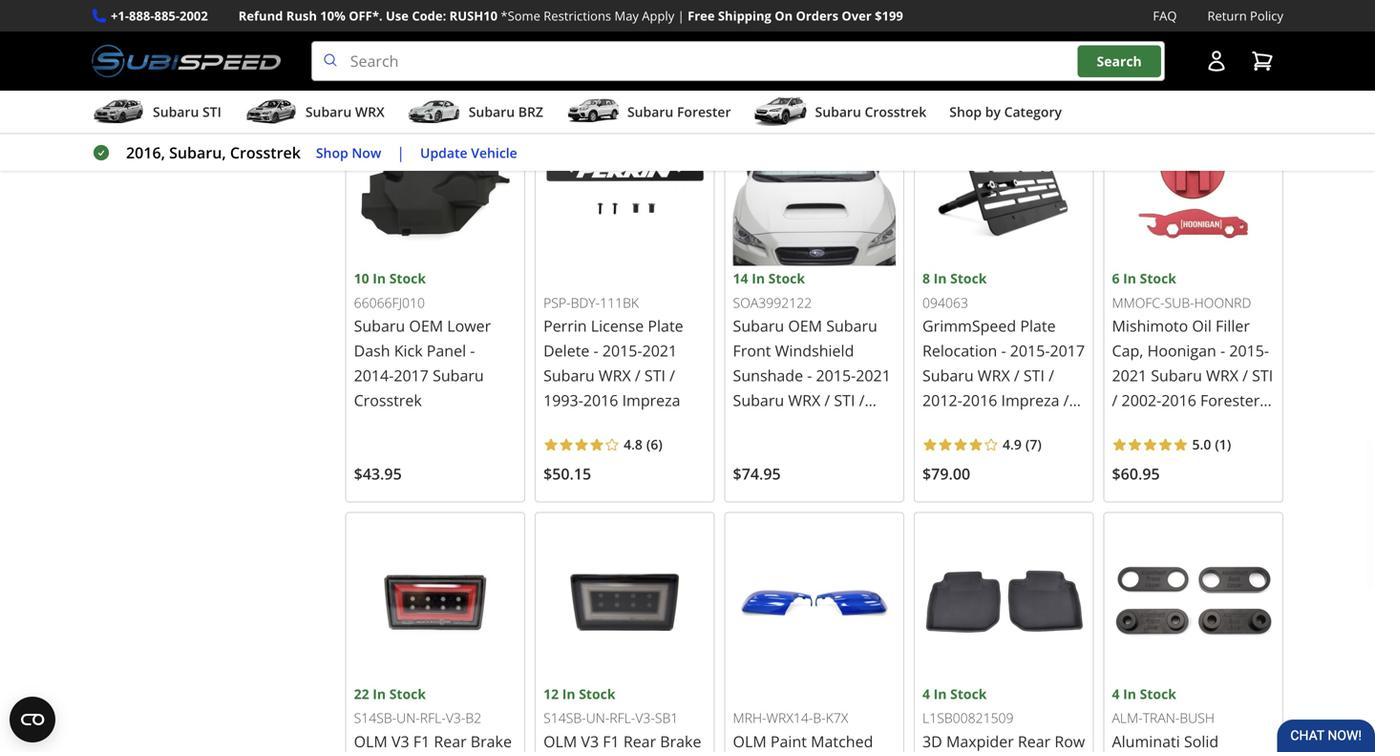 Task type: describe. For each thing, give the bounding box(es) containing it.
rear for 12 in stock s14sb-un-rfl-v3-sb1 olm v3 f1 rear brake
[[624, 732, 656, 752]]

subaru crosstrek
[[815, 103, 927, 121]]

1 for $60.95
[[1220, 436, 1228, 454]]

66066fj010
[[354, 294, 425, 312]]

sti inside 14 in stock soa3992122 subaru oem subaru front windshield sunshade - 2015-2021 subaru wrx / sti / 2013-2021 crosstrek
[[834, 391, 856, 411]]

4 for tran-
[[1113, 685, 1120, 704]]

4.8 ( 6 )
[[624, 436, 663, 454]]

brake for 22 in stock s14sb-un-rfl-v3-b2 olm v3 f1 rear brake
[[471, 732, 512, 752]]

- inside psp-bdy-111bk perrin license plate delete - 2015-2021 subaru wrx / sti / 1993-2016 impreza
[[594, 341, 599, 361]]

$69.00
[[1113, 48, 1161, 69]]

2015- inside 8 in stock 094063 grimmspeed plate relocation - 2015-2017 subaru wrx / sti / 2012-2016 impreza / 2016 crosstrek
[[1011, 341, 1050, 361]]

14
[[733, 270, 749, 288]]

off*.
[[349, 7, 383, 24]]

6 inside 6 in stock mmofc-sub-hoonrd mishimoto oil filler cap, hoonigan - 2015- 2021 subaru wrx / sti / 2002-2016 forester / impreza / 2016 crosstrek / 2013-2016 scion fr-s / subaru brz
[[1113, 270, 1120, 288]]

front
[[733, 341, 772, 361]]

search
[[1097, 52, 1142, 70]]

shop by category
[[950, 103, 1062, 121]]

) for $79.00
[[1038, 436, 1042, 454]]

refund rush 10% off*. use code: rush10 *some restrictions may apply | free shipping on orders over $199
[[239, 7, 904, 24]]

f1 for 22 in stock s14sb-un-rfl-v3-b2 olm v3 f1 rear brake
[[413, 732, 430, 752]]

3d maxpider rear row heavy duty all weather floor mats - 2015-2021 subaru wrx / sti / 2013-2017 crosstrek image
[[923, 521, 1086, 684]]

stock for oil
[[1140, 270, 1177, 288]]

subaru forester button
[[567, 95, 731, 133]]

hoonigan
[[1148, 341, 1217, 361]]

sunshade
[[733, 366, 804, 386]]

shop now
[[316, 144, 381, 162]]

2017 inside 10 in stock 66066fj010 subaru oem lower dash kick panel - 2014-2017 subaru crosstrek
[[394, 366, 429, 386]]

( for $79.00
[[1026, 436, 1030, 454]]

code:
[[412, 7, 446, 24]]

un- for 22 in stock s14sb-un-rfl-v3-b2 olm v3 f1 rear brake
[[397, 710, 420, 728]]

brake for 12 in stock s14sb-un-rfl-v3-sb1 olm v3 f1 rear brake
[[660, 732, 702, 752]]

a subaru sti thumbnail image image
[[92, 98, 145, 126]]

tran-
[[1143, 710, 1180, 728]]

$74.95
[[733, 464, 781, 484]]

olm for 12 in stock s14sb-un-rfl-v3-sb1 olm v3 f1 rear brake
[[544, 732, 577, 752]]

subaru brz button
[[408, 95, 544, 133]]

free
[[688, 7, 715, 24]]

crosstrek inside 10 in stock 66066fj010 subaru oem lower dash kick panel - 2014-2017 subaru crosstrek
[[354, 391, 422, 411]]

update vehicle button
[[420, 142, 518, 164]]

subaru inside psp-bdy-111bk perrin license plate delete - 2015-2021 subaru wrx / sti / 1993-2016 impreza
[[544, 366, 595, 386]]

l1sb00821509
[[923, 710, 1014, 728]]

k7x
[[826, 710, 849, 728]]

b2
[[466, 710, 482, 728]]

2013- inside 14 in stock soa3992122 subaru oem subaru front windshield sunshade - 2015-2021 subaru wrx / sti / 2013-2021 crosstrek
[[733, 415, 773, 436]]

subaru down hoonigan
[[1152, 366, 1203, 386]]

2015- inside 14 in stock soa3992122 subaru oem subaru front windshield sunshade - 2015-2021 subaru wrx / sti / 2013-2021 crosstrek
[[816, 366, 856, 386]]

0 horizontal spatial 6
[[651, 436, 659, 454]]

subaru inside 8 in stock 094063 grimmspeed plate relocation - 2015-2017 subaru wrx / sti / 2012-2016 impreza / 2016 crosstrek
[[923, 366, 974, 386]]

faq link
[[1154, 6, 1178, 26]]

10%
[[320, 7, 346, 24]]

perrin
[[544, 316, 587, 337]]

oem for lower
[[409, 316, 443, 337]]

( for $50.15
[[647, 436, 651, 454]]

mishimoto oil filler cap, hoonigan - 2015-2021 subaru wrx / sti / 2002-2016 forester / impreza / 2016 crosstrek / 2013-2016 scion fr-s / subaru brz image
[[1113, 105, 1276, 268]]

2017 inside 8 in stock 094063 grimmspeed plate relocation - 2015-2017 subaru wrx / sti / 2012-2016 impreza / 2016 crosstrek
[[1050, 341, 1085, 361]]

psp-
[[544, 294, 571, 312]]

wrx inside 6 in stock mmofc-sub-hoonrd mishimoto oil filler cap, hoonigan - 2015- 2021 subaru wrx / sti / 2002-2016 forester / impreza / 2016 crosstrek / 2013-2016 scion fr-s / subaru brz
[[1207, 366, 1239, 386]]

2012-
[[923, 391, 963, 411]]

subaru wrx
[[306, 103, 385, 121]]

search input field
[[311, 41, 1166, 81]]

stock for row
[[951, 685, 987, 704]]

subaru sti button
[[92, 95, 222, 133]]

- inside 10 in stock 66066fj010 subaru oem lower dash kick panel - 2014-2017 subaru crosstrek
[[470, 341, 475, 361]]

oem for subaru
[[789, 316, 823, 337]]

update
[[420, 144, 468, 162]]

s
[[1177, 465, 1185, 486]]

subaru oem subaru front windshield sunshade - 2015-2021 subaru wrx / sti / 2013-2021 crosstrek image
[[733, 105, 896, 268]]

subaru crosstrek button
[[754, 95, 927, 133]]

subaru oem lower dash kick panel - 2014-2017 subaru crosstrek image
[[354, 105, 517, 268]]

orders
[[796, 7, 839, 24]]

2016 right 5.0 ( 1 )
[[1234, 440, 1269, 461]]

may
[[615, 7, 639, 24]]

subaru down the panel in the left top of the page
[[433, 366, 484, 386]]

+1-888-885-2002
[[111, 7, 208, 24]]

sti inside dropdown button
[[203, 103, 222, 121]]

a subaru crosstrek thumbnail image image
[[754, 98, 808, 126]]

oil
[[1193, 316, 1212, 337]]

subaru up vehicle
[[469, 103, 515, 121]]

stock for solid
[[1140, 685, 1177, 704]]

888-
[[129, 7, 154, 24]]

14 in stock soa3992122 subaru oem subaru front windshield sunshade - 2015-2021 subaru wrx / sti / 2013-2021 crosstrek
[[733, 270, 891, 436]]

2016 down relocation
[[963, 391, 998, 411]]

subaru inside dropdown button
[[815, 103, 862, 121]]

22 in stock s14sb-un-rfl-v3-b2 olm v3 f1 rear brake
[[354, 685, 512, 753]]

wrx14-
[[767, 710, 813, 728]]

rfl- for 22 in stock s14sb-un-rfl-v3-b2 olm v3 f1 rear brake
[[420, 710, 446, 728]]

cap,
[[1113, 341, 1144, 361]]

$79.00
[[923, 464, 971, 484]]

subaru up windshield
[[827, 316, 878, 337]]

over
[[842, 7, 872, 24]]

dash
[[354, 341, 390, 361]]

2021 inside 6 in stock mmofc-sub-hoonrd mishimoto oil filler cap, hoonigan - 2015- 2021 subaru wrx / sti / 2002-2016 forester / impreza / 2016 crosstrek / 2013-2016 scion fr-s / subaru brz
[[1113, 366, 1148, 386]]

094063
[[923, 294, 969, 312]]

shop for shop now
[[316, 144, 348, 162]]

1 vertical spatial |
[[397, 142, 405, 163]]

a subaru forester thumbnail image image
[[567, 98, 620, 126]]

4.9 ( 7 )
[[1003, 436, 1042, 454]]

rush10
[[450, 7, 498, 24]]

apply
[[642, 7, 675, 24]]

v3- for 12 in stock s14sb-un-rfl-v3-sb1 olm v3 f1 rear brake
[[636, 710, 655, 728]]

+1-888-885-2002 link
[[111, 6, 208, 26]]

on
[[775, 7, 793, 24]]

b-
[[813, 710, 826, 728]]

brz inside 6 in stock mmofc-sub-hoonrd mishimoto oil filler cap, hoonigan - 2015- 2021 subaru wrx / sti / 2002-2016 forester / impreza / 2016 crosstrek / 2013-2016 scion fr-s / subaru brz
[[1113, 490, 1141, 510]]

scion
[[1113, 465, 1151, 486]]

subaru forester
[[628, 103, 731, 121]]

1 for $69.00
[[1220, 20, 1228, 38]]

s14sb- for 12 in stock s14sb-un-rfl-v3-sb1 olm v3 f1 rear brake
[[544, 710, 586, 728]]

return policy link
[[1208, 6, 1284, 26]]

stock for front
[[769, 270, 805, 288]]

sti inside 6 in stock mmofc-sub-hoonrd mishimoto oil filler cap, hoonigan - 2015- 2021 subaru wrx / sti / 2002-2016 forester / impreza / 2016 crosstrek / 2013-2016 scion fr-s / subaru brz
[[1253, 366, 1274, 386]]

in for solid
[[1124, 685, 1137, 704]]

windshield
[[775, 341, 854, 361]]

forester inside 'dropdown button'
[[677, 103, 731, 121]]

kick
[[394, 341, 423, 361]]

*some
[[501, 7, 541, 24]]

solid
[[1185, 732, 1219, 752]]

subaru down 5.0 ( 1 )
[[1199, 465, 1250, 486]]

shipping
[[718, 7, 772, 24]]

olm for 22 in stock s14sb-un-rfl-v3-b2 olm v3 f1 rear brake
[[354, 732, 388, 752]]

4 for 3d
[[923, 685, 931, 704]]

mmofc-
[[1113, 294, 1165, 312]]

return
[[1208, 7, 1247, 24]]

in for dash
[[373, 270, 386, 288]]

grimmspeed plate relocation - 2015-2017 subaru wrx / sti / 2012-2016 impreza / 2016 crosstrek image
[[923, 105, 1086, 268]]

+1-
[[111, 7, 129, 24]]

stock for b2
[[390, 685, 426, 704]]

category
[[1005, 103, 1062, 121]]

4 in stock alm-tran-bush aluminati solid
[[1113, 685, 1269, 753]]

olm inside mrh-wrx14-b-k7x olm paint matched
[[733, 732, 767, 752]]

( for $69.00
[[1216, 20, 1220, 38]]

shop for shop by category
[[950, 103, 982, 121]]

f1 for 12 in stock s14sb-un-rfl-v3-sb1 olm v3 f1 rear brake
[[603, 732, 620, 752]]

2016 up 5.0
[[1162, 391, 1197, 411]]



Task type: vqa. For each thing, say whether or not it's contained in the screenshot.


Task type: locate. For each thing, give the bounding box(es) containing it.
) right 4.0
[[1228, 20, 1232, 38]]

shop now link
[[316, 142, 381, 164]]

0 horizontal spatial 2017
[[394, 366, 429, 386]]

brz down scion
[[1113, 490, 1141, 510]]

2015- inside psp-bdy-111bk perrin license plate delete - 2015-2021 subaru wrx / sti / 1993-2016 impreza
[[603, 341, 643, 361]]

wrx down the license
[[599, 366, 631, 386]]

0 horizontal spatial v3
[[392, 732, 410, 752]]

4 inside 4 in stock alm-tran-bush aluminati solid
[[1113, 685, 1120, 704]]

2017 down kick
[[394, 366, 429, 386]]

button image
[[1206, 50, 1229, 73]]

2016,
[[126, 142, 165, 163]]

subaru wrx button
[[244, 95, 385, 133]]

v3- inside 22 in stock s14sb-un-rfl-v3-b2 olm v3 f1 rear brake
[[446, 710, 466, 728]]

subaru down delete
[[544, 366, 595, 386]]

un- for 12 in stock s14sb-un-rfl-v3-sb1 olm v3 f1 rear brake
[[586, 710, 610, 728]]

2016 down 2012-
[[923, 415, 958, 436]]

) for $50.15
[[659, 436, 663, 454]]

0 horizontal spatial brz
[[519, 103, 544, 121]]

mishimoto
[[1113, 316, 1189, 337]]

row
[[1055, 732, 1086, 752]]

885-
[[154, 7, 180, 24]]

in inside 14 in stock soa3992122 subaru oem subaru front windshield sunshade - 2015-2021 subaru wrx / sti / 2013-2021 crosstrek
[[752, 270, 765, 288]]

0 vertical spatial 2013-
[[733, 415, 773, 436]]

stock up 094063
[[951, 270, 987, 288]]

- right delete
[[594, 341, 599, 361]]

impreza down 2002-
[[1113, 415, 1171, 436]]

stock inside 14 in stock soa3992122 subaru oem subaru front windshield sunshade - 2015-2021 subaru wrx / sti / 2013-2021 crosstrek
[[769, 270, 805, 288]]

0 vertical spatial 6
[[1113, 270, 1120, 288]]

policy
[[1251, 7, 1284, 24]]

- inside 6 in stock mmofc-sub-hoonrd mishimoto oil filler cap, hoonigan - 2015- 2021 subaru wrx / sti / 2002-2016 forester / impreza / 2016 crosstrek / 2013-2016 scion fr-s / subaru brz
[[1221, 341, 1226, 361]]

1 right 4.0
[[1220, 20, 1228, 38]]

stock inside 4 in stock alm-tran-bush aluminati solid
[[1140, 685, 1177, 704]]

0 horizontal spatial plate
[[648, 316, 684, 337]]

1 olm from the left
[[354, 732, 388, 752]]

2 f1 from the left
[[603, 732, 620, 752]]

)
[[1228, 20, 1232, 38], [659, 436, 663, 454], [1038, 436, 1042, 454], [1228, 436, 1232, 454]]

v3- for 22 in stock s14sb-un-rfl-v3-b2 olm v3 f1 rear brake
[[446, 710, 466, 728]]

oem inside 10 in stock 66066fj010 subaru oem lower dash kick panel - 2014-2017 subaru crosstrek
[[409, 316, 443, 337]]

in right 8
[[934, 270, 947, 288]]

olm paint matched lower mirror covers (wr blue pearl) - 2015-2021 subaru wrx / sti / 2015-2017 crosstrek / 2015-2016 impreza image
[[733, 521, 896, 684]]

brake inside 22 in stock s14sb-un-rfl-v3-b2 olm v3 f1 rear brake
[[471, 732, 512, 752]]

oem up kick
[[409, 316, 443, 337]]

4 in stock l1sb00821509 3d maxpider rear row
[[923, 685, 1086, 753]]

grimmspeed
[[923, 316, 1017, 337]]

2 horizontal spatial olm
[[733, 732, 767, 752]]

v3 inside 22 in stock s14sb-un-rfl-v3-b2 olm v3 f1 rear brake
[[392, 732, 410, 752]]

s14sb- for 22 in stock s14sb-un-rfl-v3-b2 olm v3 f1 rear brake
[[354, 710, 397, 728]]

sub-
[[1165, 294, 1195, 312]]

rear inside 4 in stock l1sb00821509 3d maxpider rear row
[[1018, 732, 1051, 752]]

1 horizontal spatial 2013-
[[1194, 440, 1234, 461]]

4.8
[[624, 436, 643, 454]]

1 f1 from the left
[[413, 732, 430, 752]]

0 horizontal spatial v3-
[[446, 710, 466, 728]]

0 vertical spatial 2017
[[1050, 341, 1085, 361]]

stock inside 6 in stock mmofc-sub-hoonrd mishimoto oil filler cap, hoonigan - 2015- 2021 subaru wrx / sti / 2002-2016 forester / impreza / 2016 crosstrek / 2013-2016 scion fr-s / subaru brz
[[1140, 270, 1177, 288]]

rear left row
[[1018, 732, 1051, 752]]

6 in stock mmofc-sub-hoonrd mishimoto oil filler cap, hoonigan - 2015- 2021 subaru wrx / sti / 2002-2016 forester / impreza / 2016 crosstrek / 2013-2016 scion fr-s / subaru brz
[[1113, 270, 1274, 510]]

0 horizontal spatial shop
[[316, 144, 348, 162]]

subaru up subaru,
[[153, 103, 199, 121]]

- down filler
[[1221, 341, 1226, 361]]

stock up soa3992122
[[769, 270, 805, 288]]

subaru,
[[169, 142, 226, 163]]

) right 4.9
[[1038, 436, 1042, 454]]

stock inside 10 in stock 66066fj010 subaru oem lower dash kick panel - 2014-2017 subaru crosstrek
[[390, 270, 426, 288]]

wrx down relocation
[[978, 366, 1011, 386]]

1 horizontal spatial 6
[[1113, 270, 1120, 288]]

1 horizontal spatial brz
[[1113, 490, 1141, 510]]

6 up mmofc-
[[1113, 270, 1120, 288]]

rear inside 22 in stock s14sb-un-rfl-v3-b2 olm v3 f1 rear brake
[[434, 732, 467, 752]]

refund
[[239, 7, 283, 24]]

rfl- left b2
[[420, 710, 446, 728]]

perrin license plate delete - 2015-2021 subaru wrx / sti / 1993-2016 impreza image
[[544, 105, 707, 268]]

1 brake from the left
[[471, 732, 512, 752]]

wrx inside psp-bdy-111bk perrin license plate delete - 2015-2021 subaru wrx / sti / 1993-2016 impreza
[[599, 366, 631, 386]]

plate inside 8 in stock 094063 grimmspeed plate relocation - 2015-2017 subaru wrx / sti / 2012-2016 impreza / 2016 crosstrek
[[1021, 316, 1056, 337]]

0 horizontal spatial |
[[397, 142, 405, 163]]

- down the lower
[[470, 341, 475, 361]]

stock right 22
[[390, 685, 426, 704]]

1 horizontal spatial rfl-
[[610, 710, 636, 728]]

1 4 from the left
[[923, 685, 931, 704]]

in inside 4 in stock l1sb00821509 3d maxpider rear row
[[934, 685, 947, 704]]

1 rear from the left
[[434, 732, 467, 752]]

10 in stock 66066fj010 subaru oem lower dash kick panel - 2014-2017 subaru crosstrek
[[354, 270, 491, 411]]

1 s14sb- from the left
[[354, 710, 397, 728]]

2 brake from the left
[[660, 732, 702, 752]]

0 horizontal spatial forester
[[677, 103, 731, 121]]

wrx inside dropdown button
[[355, 103, 385, 121]]

subaru right the a subaru forester thumbnail image
[[628, 103, 674, 121]]

1 horizontal spatial v3-
[[636, 710, 655, 728]]

sti inside psp-bdy-111bk perrin license plate delete - 2015-2021 subaru wrx / sti / 1993-2016 impreza
[[645, 366, 666, 386]]

( right 4.9
[[1026, 436, 1030, 454]]

3 olm from the left
[[544, 732, 577, 752]]

brz left the a subaru forester thumbnail image
[[519, 103, 544, 121]]

impreza inside 6 in stock mmofc-sub-hoonrd mishimoto oil filler cap, hoonigan - 2015- 2021 subaru wrx / sti / 2002-2016 forester / impreza / 2016 crosstrek / 2013-2016 scion fr-s / subaru brz
[[1113, 415, 1171, 436]]

shop
[[950, 103, 982, 121], [316, 144, 348, 162]]

in inside 10 in stock 66066fj010 subaru oem lower dash kick panel - 2014-2017 subaru crosstrek
[[373, 270, 386, 288]]

bdy-
[[571, 294, 600, 312]]

2 rfl- from the left
[[610, 710, 636, 728]]

forester up 5.0 ( 1 )
[[1201, 391, 1260, 411]]

mrh-wrx14-b-k7x olm paint matched
[[733, 710, 895, 753]]

( right 4.8
[[647, 436, 651, 454]]

impreza inside 8 in stock 094063 grimmspeed plate relocation - 2015-2017 subaru wrx / sti / 2012-2016 impreza / 2016 crosstrek
[[1002, 391, 1060, 411]]

vehicle
[[471, 144, 518, 162]]

impreza for 2017
[[1002, 391, 1060, 411]]

stock right 12
[[579, 685, 616, 704]]

3 rear from the left
[[1018, 732, 1051, 752]]

fr-
[[1155, 465, 1177, 486]]

in for b2
[[373, 685, 386, 704]]

1 v3- from the left
[[446, 710, 466, 728]]

in inside 12 in stock s14sb-un-rfl-v3-sb1 olm v3 f1 rear brake
[[562, 685, 576, 704]]

plate inside psp-bdy-111bk perrin license plate delete - 2015-2021 subaru wrx / sti / 1993-2016 impreza
[[648, 316, 684, 337]]

2002
[[180, 7, 208, 24]]

sti inside 8 in stock 094063 grimmspeed plate relocation - 2015-2017 subaru wrx / sti / 2012-2016 impreza / 2016 crosstrek
[[1024, 366, 1045, 386]]

crosstrek
[[865, 103, 927, 121], [230, 142, 301, 163], [354, 391, 422, 411], [812, 415, 880, 436], [962, 415, 1030, 436], [1113, 440, 1181, 461]]

olm down 22
[[354, 732, 388, 752]]

in for row
[[934, 685, 947, 704]]

in up l1sb00821509 at the right bottom
[[934, 685, 947, 704]]

v3 inside 12 in stock s14sb-un-rfl-v3-sb1 olm v3 f1 rear brake
[[581, 732, 599, 752]]

) for $69.00
[[1228, 20, 1232, 38]]

0 horizontal spatial impreza
[[623, 391, 681, 411]]

$139.00
[[354, 48, 411, 69]]

1 horizontal spatial plate
[[1021, 316, 1056, 337]]

0 vertical spatial 1
[[1220, 20, 1228, 38]]

0 horizontal spatial un-
[[397, 710, 420, 728]]

a subaru wrx thumbnail image image
[[244, 98, 298, 126]]

rear inside 12 in stock s14sb-un-rfl-v3-sb1 olm v3 f1 rear brake
[[624, 732, 656, 752]]

1 horizontal spatial un-
[[586, 710, 610, 728]]

22
[[354, 685, 369, 704]]

1 right 5.0
[[1220, 436, 1228, 454]]

in
[[373, 270, 386, 288], [752, 270, 765, 288], [934, 270, 947, 288], [1124, 270, 1137, 288], [373, 685, 386, 704], [562, 685, 576, 704], [934, 685, 947, 704], [1124, 685, 1137, 704]]

olm inside 12 in stock s14sb-un-rfl-v3-sb1 olm v3 f1 rear brake
[[544, 732, 577, 752]]

1 rfl- from the left
[[420, 710, 446, 728]]

in inside 8 in stock 094063 grimmspeed plate relocation - 2015-2017 subaru wrx / sti / 2012-2016 impreza / 2016 crosstrek
[[934, 270, 947, 288]]

s14sb- down 12
[[544, 710, 586, 728]]

in right the 10
[[373, 270, 386, 288]]

crosstrek inside 6 in stock mmofc-sub-hoonrd mishimoto oil filler cap, hoonigan - 2015- 2021 subaru wrx / sti / 2002-2016 forester / impreza / 2016 crosstrek / 2013-2016 scion fr-s / subaru brz
[[1113, 440, 1181, 461]]

subaru inside 'dropdown button'
[[628, 103, 674, 121]]

lower
[[447, 316, 491, 337]]

1 vertical spatial shop
[[316, 144, 348, 162]]

2013-
[[733, 415, 773, 436], [1194, 440, 1234, 461]]

0 horizontal spatial f1
[[413, 732, 430, 752]]

2 4 from the left
[[1113, 685, 1120, 704]]

1 vertical spatial 6
[[651, 436, 659, 454]]

1 vertical spatial brz
[[1113, 490, 1141, 510]]

brz
[[519, 103, 544, 121], [1113, 490, 1141, 510]]

4 up 3d
[[923, 685, 931, 704]]

stock inside 8 in stock 094063 grimmspeed plate relocation - 2015-2017 subaru wrx / sti / 2012-2016 impreza / 2016 crosstrek
[[951, 270, 987, 288]]

olm down mrh-
[[733, 732, 767, 752]]

forester down search input "field"
[[677, 103, 731, 121]]

2 1 from the top
[[1220, 436, 1228, 454]]

forester inside 6 in stock mmofc-sub-hoonrd mishimoto oil filler cap, hoonigan - 2015- 2021 subaru wrx / sti / 2002-2016 forester / impreza / 2016 crosstrek / 2013-2016 scion fr-s / subaru brz
[[1201, 391, 1260, 411]]

) for $60.95
[[1228, 436, 1232, 454]]

psp-bdy-111bk perrin license plate delete - 2015-2021 subaru wrx / sti / 1993-2016 impreza
[[544, 294, 684, 411]]

2 oem from the left
[[789, 316, 823, 337]]

in for oil
[[1124, 270, 1137, 288]]

2016 down delete
[[584, 391, 619, 411]]

crosstrek inside 8 in stock 094063 grimmspeed plate relocation - 2015-2017 subaru wrx / sti / 2012-2016 impreza / 2016 crosstrek
[[962, 415, 1030, 436]]

stock for dash
[[390, 270, 426, 288]]

in right the 14
[[752, 270, 765, 288]]

un- left b2
[[397, 710, 420, 728]]

0 horizontal spatial rfl-
[[420, 710, 446, 728]]

subaru up 2012-
[[923, 366, 974, 386]]

2013- inside 6 in stock mmofc-sub-hoonrd mishimoto oil filler cap, hoonigan - 2015- 2021 subaru wrx / sti / 2002-2016 forester / impreza / 2016 crosstrek / 2013-2016 scion fr-s / subaru brz
[[1194, 440, 1234, 461]]

sti
[[203, 103, 222, 121], [645, 366, 666, 386], [1024, 366, 1045, 386], [1253, 366, 1274, 386], [834, 391, 856, 411]]

2 olm from the left
[[733, 732, 767, 752]]

stock up l1sb00821509 at the right bottom
[[951, 685, 987, 704]]

- inside 14 in stock soa3992122 subaru oem subaru front windshield sunshade - 2015-2021 subaru wrx / sti / 2013-2021 crosstrek
[[808, 366, 812, 386]]

2015- inside 6 in stock mmofc-sub-hoonrd mishimoto oil filler cap, hoonigan - 2015- 2021 subaru wrx / sti / 2002-2016 forester / impreza / 2016 crosstrek / 2013-2016 scion fr-s / subaru brz
[[1230, 341, 1270, 361]]

0 horizontal spatial 2013-
[[733, 415, 773, 436]]

a subaru brz thumbnail image image
[[408, 98, 461, 126]]

| left free
[[678, 7, 685, 24]]

olm v3 f1 rear brake light (clear lens, gloss black base, red bar) required wire harness - 2015-2021 subaru wrx / sti / 2016-2017 crosstrek image
[[354, 521, 517, 684]]

- inside 8 in stock 094063 grimmspeed plate relocation - 2015-2017 subaru wrx / sti / 2012-2016 impreza / 2016 crosstrek
[[1002, 341, 1007, 361]]

update vehicle
[[420, 144, 518, 162]]

4
[[923, 685, 931, 704], [1113, 685, 1120, 704]]

111bk
[[600, 294, 639, 312]]

faq
[[1154, 7, 1178, 24]]

4 up alm-
[[1113, 685, 1120, 704]]

2 v3 from the left
[[581, 732, 599, 752]]

un- left sb1
[[586, 710, 610, 728]]

0 vertical spatial shop
[[950, 103, 982, 121]]

forester
[[677, 103, 731, 121], [1201, 391, 1260, 411]]

1 plate from the left
[[648, 316, 684, 337]]

$50.15
[[544, 464, 592, 484]]

subispeed logo image
[[92, 41, 281, 81]]

wrx down hoonigan
[[1207, 366, 1239, 386]]

2014-
[[354, 366, 394, 386]]

shop left now
[[316, 144, 348, 162]]

brake inside 12 in stock s14sb-un-rfl-v3-sb1 olm v3 f1 rear brake
[[660, 732, 702, 752]]

2016 up the s
[[1184, 415, 1219, 436]]

0 horizontal spatial rear
[[434, 732, 467, 752]]

use
[[386, 7, 409, 24]]

subaru up front in the right of the page
[[733, 316, 785, 337]]

0 horizontal spatial olm
[[354, 732, 388, 752]]

in up alm-
[[1124, 685, 1137, 704]]

stock for sb1
[[579, 685, 616, 704]]

2 rear from the left
[[624, 732, 656, 752]]

wrx inside 8 in stock 094063 grimmspeed plate relocation - 2015-2017 subaru wrx / sti / 2012-2016 impreza / 2016 crosstrek
[[978, 366, 1011, 386]]

1 horizontal spatial olm
[[544, 732, 577, 752]]

s14sb- inside 22 in stock s14sb-un-rfl-v3-b2 olm v3 f1 rear brake
[[354, 710, 397, 728]]

subaru right a subaru crosstrek thumbnail image
[[815, 103, 862, 121]]

in for front
[[752, 270, 765, 288]]

1 v3 from the left
[[392, 732, 410, 752]]

12 in stock s14sb-un-rfl-v3-sb1 olm v3 f1 rear brake
[[544, 685, 705, 753]]

by
[[986, 103, 1001, 121]]

1 un- from the left
[[397, 710, 420, 728]]

paint
[[771, 732, 807, 752]]

subaru up shop now
[[306, 103, 352, 121]]

2015- down the license
[[603, 341, 643, 361]]

plate for 2021
[[648, 316, 684, 337]]

plate right grimmspeed
[[1021, 316, 1056, 337]]

subaru sti
[[153, 103, 222, 121]]

v3 for 22 in stock s14sb-un-rfl-v3-b2 olm v3 f1 rear brake
[[392, 732, 410, 752]]

rfl- inside 12 in stock s14sb-un-rfl-v3-sb1 olm v3 f1 rear brake
[[610, 710, 636, 728]]

oem inside 14 in stock soa3992122 subaru oem subaru front windshield sunshade - 2015-2021 subaru wrx / sti / 2013-2021 crosstrek
[[789, 316, 823, 337]]

filler
[[1216, 316, 1251, 337]]

2 v3- from the left
[[636, 710, 655, 728]]

in for -
[[934, 270, 947, 288]]

wrx inside 14 in stock soa3992122 subaru oem subaru front windshield sunshade - 2015-2021 subaru wrx / sti / 2013-2021 crosstrek
[[789, 391, 821, 411]]

olm down 12
[[544, 732, 577, 752]]

2015- down grimmspeed
[[1011, 341, 1050, 361]]

2016 inside psp-bdy-111bk perrin license plate delete - 2015-2021 subaru wrx / sti / 1993-2016 impreza
[[584, 391, 619, 411]]

impreza up 7
[[1002, 391, 1060, 411]]

) right 4.8
[[659, 436, 663, 454]]

1 1 from the top
[[1220, 20, 1228, 38]]

1 horizontal spatial forester
[[1201, 391, 1260, 411]]

2 horizontal spatial impreza
[[1113, 415, 1171, 436]]

- down windshield
[[808, 366, 812, 386]]

shop left by
[[950, 103, 982, 121]]

(
[[1216, 20, 1220, 38], [647, 436, 651, 454], [1026, 436, 1030, 454], [1216, 436, 1220, 454]]

oem up windshield
[[789, 316, 823, 337]]

2015- down windshield
[[816, 366, 856, 386]]

brake down sb1
[[660, 732, 702, 752]]

1 horizontal spatial 2017
[[1050, 341, 1085, 361]]

olm v3 f1 rear brake light (smoked lens, gloss black base, white bar) required wire harness - 2015-2021 subaru wrx / sti / 2016-2017 crosstrek image
[[544, 521, 707, 684]]

impreza for 2021
[[623, 391, 681, 411]]

1 horizontal spatial shop
[[950, 103, 982, 121]]

in inside 6 in stock mmofc-sub-hoonrd mishimoto oil filler cap, hoonigan - 2015- 2021 subaru wrx / sti / 2002-2016 forester / impreza / 2016 crosstrek / 2013-2016 scion fr-s / subaru brz
[[1124, 270, 1137, 288]]

s14sb- down 22
[[354, 710, 397, 728]]

( for $60.95
[[1216, 436, 1220, 454]]

rear for 22 in stock s14sb-un-rfl-v3-b2 olm v3 f1 rear brake
[[434, 732, 467, 752]]

rear
[[434, 732, 467, 752], [624, 732, 656, 752], [1018, 732, 1051, 752]]

license
[[591, 316, 644, 337]]

1 vertical spatial 2013-
[[1194, 440, 1234, 461]]

stock inside 22 in stock s14sb-un-rfl-v3-b2 olm v3 f1 rear brake
[[390, 685, 426, 704]]

2016
[[584, 391, 619, 411], [963, 391, 998, 411], [1162, 391, 1197, 411], [923, 415, 958, 436], [1184, 415, 1219, 436], [1234, 440, 1269, 461]]

0 horizontal spatial brake
[[471, 732, 512, 752]]

impreza
[[623, 391, 681, 411], [1002, 391, 1060, 411], [1113, 415, 1171, 436]]

1 horizontal spatial 4
[[1113, 685, 1120, 704]]

stock up mmofc-
[[1140, 270, 1177, 288]]

$60.95
[[1113, 464, 1161, 484]]

1 horizontal spatial f1
[[603, 732, 620, 752]]

stock up 66066fj010
[[390, 270, 426, 288]]

oem
[[409, 316, 443, 337], [789, 316, 823, 337]]

wrx down sunshade
[[789, 391, 821, 411]]

0 vertical spatial forester
[[677, 103, 731, 121]]

- down grimmspeed
[[1002, 341, 1007, 361]]

subaru down 66066fj010
[[354, 316, 405, 337]]

wrx
[[355, 103, 385, 121], [599, 366, 631, 386], [978, 366, 1011, 386], [1207, 366, 1239, 386], [789, 391, 821, 411]]

2017 left cap,
[[1050, 341, 1085, 361]]

2015-
[[603, 341, 643, 361], [1011, 341, 1050, 361], [1230, 341, 1270, 361], [816, 366, 856, 386]]

1 horizontal spatial s14sb-
[[544, 710, 586, 728]]

rfl- inside 22 in stock s14sb-un-rfl-v3-b2 olm v3 f1 rear brake
[[420, 710, 446, 728]]

1 horizontal spatial |
[[678, 7, 685, 24]]

2 horizontal spatial rear
[[1018, 732, 1051, 752]]

matched
[[811, 732, 874, 752]]

v3 for 12 in stock s14sb-un-rfl-v3-sb1 olm v3 f1 rear brake
[[581, 732, 599, 752]]

shop by category button
[[950, 95, 1062, 133]]

stock
[[390, 270, 426, 288], [769, 270, 805, 288], [951, 270, 987, 288], [1140, 270, 1177, 288], [390, 685, 426, 704], [579, 685, 616, 704], [951, 685, 987, 704], [1140, 685, 1177, 704]]

alm-
[[1113, 710, 1143, 728]]

wrx up now
[[355, 103, 385, 121]]

plate for 2017
[[1021, 316, 1056, 337]]

in up mmofc-
[[1124, 270, 1137, 288]]

in right 12
[[562, 685, 576, 704]]

1 vertical spatial 2017
[[394, 366, 429, 386]]

plate right the license
[[648, 316, 684, 337]]

brake down b2
[[471, 732, 512, 752]]

olm
[[354, 732, 388, 752], [733, 732, 767, 752], [544, 732, 577, 752]]

in right 22
[[373, 685, 386, 704]]

bush
[[1180, 710, 1215, 728]]

s14sb- inside 12 in stock s14sb-un-rfl-v3-sb1 olm v3 f1 rear brake
[[544, 710, 586, 728]]

2 un- from the left
[[586, 710, 610, 728]]

in inside 4 in stock alm-tran-bush aluminati solid
[[1124, 685, 1137, 704]]

un- inside 12 in stock s14sb-un-rfl-v3-sb1 olm v3 f1 rear brake
[[586, 710, 610, 728]]

) right 5.0
[[1228, 436, 1232, 454]]

rfl-
[[420, 710, 446, 728], [610, 710, 636, 728]]

rear down sb1
[[624, 732, 656, 752]]

rfl- for 12 in stock s14sb-un-rfl-v3-sb1 olm v3 f1 rear brake
[[610, 710, 636, 728]]

olm inside 22 in stock s14sb-un-rfl-v3-b2 olm v3 f1 rear brake
[[354, 732, 388, 752]]

7
[[1030, 436, 1038, 454]]

rear down b2
[[434, 732, 467, 752]]

1 oem from the left
[[409, 316, 443, 337]]

| right now
[[397, 142, 405, 163]]

2 s14sb- from the left
[[544, 710, 586, 728]]

aluminati solid transmission cross member bushings - 2015-2021 subaru wrx / sti / 2016-2017 crosstrek / 2005-2018 forester / 2008-2020 impreza image
[[1113, 521, 1276, 684]]

impreza up '4.8 ( 6 )'
[[623, 391, 681, 411]]

4 inside 4 in stock l1sb00821509 3d maxpider rear row
[[923, 685, 931, 704]]

1 horizontal spatial impreza
[[1002, 391, 1060, 411]]

|
[[678, 7, 685, 24], [397, 142, 405, 163]]

0 vertical spatial brz
[[519, 103, 544, 121]]

6 right 4.8
[[651, 436, 659, 454]]

aluminati
[[1113, 732, 1181, 752]]

rfl- left sb1
[[610, 710, 636, 728]]

( right 5.0
[[1216, 436, 1220, 454]]

stock inside 12 in stock s14sb-un-rfl-v3-sb1 olm v3 f1 rear brake
[[579, 685, 616, 704]]

rush
[[286, 7, 317, 24]]

shop inside dropdown button
[[950, 103, 982, 121]]

in for sb1
[[562, 685, 576, 704]]

maxpider
[[947, 732, 1014, 752]]

sb1
[[655, 710, 679, 728]]

1 horizontal spatial rear
[[624, 732, 656, 752]]

5.0
[[1193, 436, 1212, 454]]

mrh-
[[733, 710, 767, 728]]

0 horizontal spatial oem
[[409, 316, 443, 337]]

return policy
[[1208, 7, 1284, 24]]

open widget image
[[10, 697, 55, 743]]

f1 inside 22 in stock s14sb-un-rfl-v3-b2 olm v3 f1 rear brake
[[413, 732, 430, 752]]

search button
[[1078, 45, 1162, 77]]

0 horizontal spatial 4
[[923, 685, 931, 704]]

1 horizontal spatial brake
[[660, 732, 702, 752]]

brz inside dropdown button
[[519, 103, 544, 121]]

un- inside 22 in stock s14sb-un-rfl-v3-b2 olm v3 f1 rear brake
[[397, 710, 420, 728]]

2 plate from the left
[[1021, 316, 1056, 337]]

1 vertical spatial forester
[[1201, 391, 1260, 411]]

2021 inside psp-bdy-111bk perrin license plate delete - 2015-2021 subaru wrx / sti / 1993-2016 impreza
[[643, 341, 678, 361]]

2015- down filler
[[1230, 341, 1270, 361]]

stock up tran-
[[1140, 685, 1177, 704]]

stock for -
[[951, 270, 987, 288]]

1
[[1220, 20, 1228, 38], [1220, 436, 1228, 454]]

1 horizontal spatial oem
[[789, 316, 823, 337]]

in inside 22 in stock s14sb-un-rfl-v3-b2 olm v3 f1 rear brake
[[373, 685, 386, 704]]

0 vertical spatial |
[[678, 7, 685, 24]]

now
[[352, 144, 381, 162]]

v3- inside 12 in stock s14sb-un-rfl-v3-sb1 olm v3 f1 rear brake
[[636, 710, 655, 728]]

1 vertical spatial 1
[[1220, 436, 1228, 454]]

relocation
[[923, 341, 998, 361]]

crosstrek inside 14 in stock soa3992122 subaru oem subaru front windshield sunshade - 2015-2021 subaru wrx / sti / 2013-2021 crosstrek
[[812, 415, 880, 436]]

4.0
[[1193, 20, 1212, 38]]

stock inside 4 in stock l1sb00821509 3d maxpider rear row
[[951, 685, 987, 704]]

crosstrek inside dropdown button
[[865, 103, 927, 121]]

impreza inside psp-bdy-111bk perrin license plate delete - 2015-2021 subaru wrx / sti / 1993-2016 impreza
[[623, 391, 681, 411]]

subaru down sunshade
[[733, 391, 785, 411]]

1 horizontal spatial v3
[[581, 732, 599, 752]]

0 horizontal spatial s14sb-
[[354, 710, 397, 728]]

f1 inside 12 in stock s14sb-un-rfl-v3-sb1 olm v3 f1 rear brake
[[603, 732, 620, 752]]

subaru brz
[[469, 103, 544, 121]]

( right 4.0
[[1216, 20, 1220, 38]]



